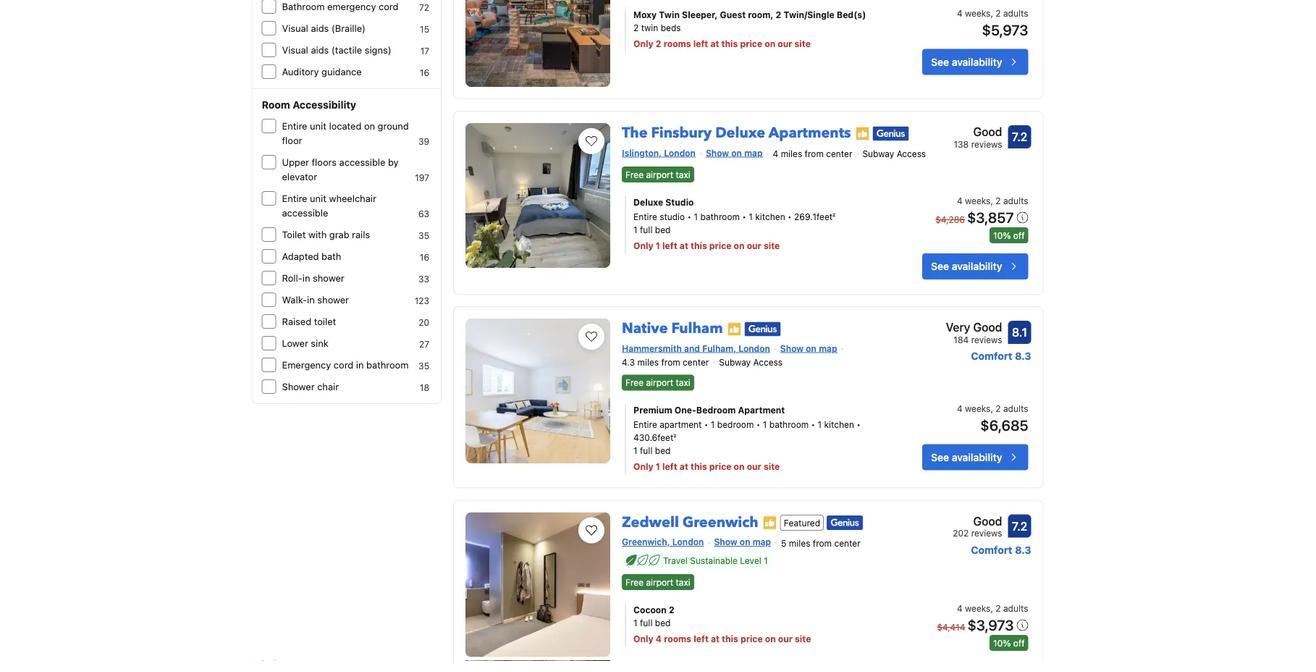 Task type: locate. For each thing, give the bounding box(es) containing it.
full
[[640, 224, 653, 234], [640, 446, 653, 456], [640, 618, 653, 628]]

bathroom inside deluxe studio entire studio • 1 bathroom • 1 kitchen • 269.1feet² 1 full bed only 1 left at this price on our site
[[701, 211, 740, 221]]

10% off down $3,857 at top right
[[994, 230, 1025, 240]]

reviews inside good 202 reviews
[[972, 528, 1003, 538]]

1 horizontal spatial accessible
[[339, 157, 386, 168]]

adults up $3,857 at top right
[[1004, 195, 1029, 206]]

our down cocoon 2 link
[[778, 634, 793, 644]]

0 vertical spatial accessible
[[339, 157, 386, 168]]

0 vertical spatial show
[[706, 148, 729, 158]]

1 vertical spatial 10% off
[[994, 638, 1025, 648]]

weeks up $5,973
[[965, 8, 991, 18]]

travel sustainable level 1
[[663, 555, 768, 565]]

2 vertical spatial bed
[[655, 618, 671, 628]]

taxi down travel
[[676, 577, 691, 587]]

0 vertical spatial show on map
[[706, 148, 763, 158]]

1 vertical spatial accessible
[[282, 207, 328, 218]]

subway access
[[863, 149, 926, 159], [719, 357, 783, 367]]

2 16 from the top
[[420, 252, 430, 262]]

miles for zedwell greenwich
[[789, 538, 811, 548]]

10% down $3,857 at top right
[[994, 230, 1011, 240]]

islington,
[[622, 148, 662, 158]]

1 vertical spatial show on map
[[781, 343, 838, 353]]

comfort for native fulham
[[971, 350, 1013, 362]]

guidance
[[322, 66, 362, 77]]

1 only from the top
[[634, 39, 654, 49]]

london down finsbury
[[664, 148, 696, 158]]

left down studio
[[663, 240, 678, 250]]

0 horizontal spatial subway
[[719, 357, 751, 367]]

0 vertical spatial unit
[[310, 121, 327, 131]]

1 horizontal spatial deluxe
[[716, 123, 766, 143]]

the finsbury deluxe apartments link
[[622, 117, 851, 143]]

2 4 weeks , 2 adults from the top
[[957, 603, 1029, 614]]

2 vertical spatial show
[[714, 537, 738, 547]]

scored 7.2 element right good 202 reviews
[[1009, 515, 1032, 538]]

1 vertical spatial comfort 8.3
[[971, 544, 1032, 556]]

bath
[[322, 251, 341, 262]]

3 free from the top
[[626, 577, 644, 587]]

off down $3,973
[[1014, 638, 1025, 648]]

0 vertical spatial shower
[[313, 273, 344, 284]]

this property is part of our preferred partner program. it's committed to providing excellent service and good value. it'll pay us a higher commission if you make a booking. image right apartments
[[856, 127, 870, 141]]

unit inside "entire unit wheelchair accessible"
[[310, 193, 327, 204]]

1 scored 7.2 element from the top
[[1009, 125, 1032, 149]]

bathroom
[[282, 1, 325, 12]]

0 vertical spatial reviews
[[972, 139, 1003, 149]]

see availability
[[931, 56, 1003, 68], [931, 260, 1003, 272], [931, 451, 1003, 463]]

this property is part of our preferred partner program. it's committed to providing excellent service and good value. it'll pay us a higher commission if you make a booking. image
[[856, 127, 870, 141], [728, 322, 742, 336], [728, 322, 742, 336], [763, 516, 778, 530]]

subway access for the finsbury deluxe apartments
[[863, 149, 926, 159]]

1 vertical spatial see availability
[[931, 260, 1003, 272]]

visual for visual aids (braille)
[[282, 23, 308, 34]]

1 vertical spatial good
[[974, 320, 1003, 334]]

8.1
[[1012, 325, 1028, 339]]

price inside deluxe studio entire studio • 1 bathroom • 1 kitchen • 269.1feet² 1 full bed only 1 left at this price on our site
[[710, 240, 732, 250]]

4 weeks , 2 adults for $3,857
[[957, 195, 1029, 206]]

0 vertical spatial good element
[[954, 123, 1003, 141]]

4 weeks , 2 adults for $3,973
[[957, 603, 1029, 614]]

see availability link down 4 weeks , 2 adults $6,685
[[923, 444, 1029, 470]]

left inside premium one-bedroom apartment entire apartment • 1 bedroom • 1 bathroom • 1 kitchen • 430.6feet² 1 full bed only 1 left at this price on our site
[[663, 462, 678, 472]]

0 vertical spatial free airport taxi
[[626, 169, 691, 179]]

accessibility
[[293, 99, 356, 111]]

1 , from the top
[[991, 8, 994, 18]]

1 vertical spatial 7.2
[[1012, 519, 1028, 533]]

0 vertical spatial bed
[[655, 224, 671, 234]]

visual
[[282, 23, 308, 34], [282, 45, 308, 55]]

1 vertical spatial free airport taxi
[[626, 378, 691, 388]]

2 good from the top
[[974, 320, 1003, 334]]

our inside cocoon 2 1 full bed only 4 rooms left at this price on our site
[[778, 634, 793, 644]]

3 full from the top
[[640, 618, 653, 628]]

center down "hammersmith and fulham, london" at the bottom of the page
[[683, 357, 709, 367]]

1 airport from the top
[[646, 169, 674, 179]]

center
[[827, 149, 853, 159], [683, 357, 709, 367], [835, 538, 861, 548]]

3 free airport taxi from the top
[[626, 577, 691, 587]]

adults up $3,973
[[1004, 603, 1029, 614]]

1 vertical spatial see availability link
[[923, 253, 1029, 279]]

toilet with grab rails
[[282, 229, 370, 240]]

0 vertical spatial availability
[[952, 56, 1003, 68]]

comfort 8.3 for greenwich
[[971, 544, 1032, 556]]

1 vertical spatial bathroom
[[367, 360, 409, 370]]

2 comfort 8.3 from the top
[[971, 544, 1032, 556]]

entire up 430.6feet²
[[634, 420, 657, 430]]

2 vertical spatial see
[[931, 451, 950, 463]]

1 35 from the top
[[419, 230, 430, 240]]

very
[[946, 320, 971, 334]]

good
[[974, 125, 1003, 139], [974, 320, 1003, 334], [974, 514, 1003, 528]]

0 vertical spatial cord
[[379, 1, 399, 12]]

wheelchair
[[329, 193, 376, 204]]

entire inside entire unit located on ground floor
[[282, 121, 307, 131]]

0 vertical spatial good
[[974, 125, 1003, 139]]

10% for $3,857
[[994, 230, 1011, 240]]

1 horizontal spatial subway access
[[863, 149, 926, 159]]

0 horizontal spatial cord
[[334, 360, 354, 370]]

2 see availability link from the top
[[923, 253, 1029, 279]]

accessible inside the upper floors accessible by elevator
[[339, 157, 386, 168]]

price down cocoon 2 link
[[741, 634, 763, 644]]

, inside 4 weeks , 2 adults $6,685
[[991, 404, 994, 414]]

1 bed from the top
[[655, 224, 671, 234]]

this inside deluxe studio entire studio • 1 bathroom • 1 kitchen • 269.1feet² 1 full bed only 1 left at this price on our site
[[691, 240, 707, 250]]

at down apartment
[[680, 462, 689, 472]]

0 horizontal spatial this property is part of our preferred partner program. it's committed to providing excellent service and good value. it'll pay us a higher commission if you make a booking. image
[[763, 516, 778, 530]]

accessible left the 'by'
[[339, 157, 386, 168]]

0 vertical spatial access
[[897, 149, 926, 159]]

1 vertical spatial availability
[[952, 260, 1003, 272]]

availability for the finsbury deluxe apartments
[[952, 260, 1003, 272]]

site
[[795, 39, 811, 49], [764, 240, 780, 250], [764, 462, 780, 472], [795, 634, 811, 644]]

bed down studio
[[655, 224, 671, 234]]

, up $5,973
[[991, 8, 994, 18]]

1 4 weeks , 2 adults from the top
[[957, 195, 1029, 206]]

10% off down $3,973
[[994, 638, 1025, 648]]

17
[[421, 46, 430, 56]]

0 vertical spatial rooms
[[664, 39, 691, 49]]

comfort 8.3 down 8.1
[[971, 350, 1032, 362]]

2 vertical spatial map
[[753, 537, 771, 547]]

2 vertical spatial free airport taxi
[[626, 577, 691, 587]]

0 vertical spatial map
[[745, 148, 763, 158]]

1 10% from the top
[[994, 230, 1011, 240]]

sustainable
[[690, 555, 738, 565]]

premium one-bedroom apartment entire apartment • 1 bedroom • 1 bathroom • 1 kitchen • 430.6feet² 1 full bed only 1 left at this price on our site
[[634, 405, 861, 472]]

2 vertical spatial availability
[[952, 451, 1003, 463]]

2 8.3 from the top
[[1015, 544, 1032, 556]]

cord left "72"
[[379, 1, 399, 12]]

access up apartment
[[754, 357, 783, 367]]

free
[[626, 169, 644, 179], [626, 378, 644, 388], [626, 577, 644, 587]]

show down greenwich
[[714, 537, 738, 547]]

2 free airport taxi from the top
[[626, 378, 691, 388]]

2 only from the top
[[634, 240, 654, 250]]

visual down bathroom in the top of the page
[[282, 23, 308, 34]]

0 vertical spatial aids
[[311, 23, 329, 34]]

this property is part of our preferred partner program. it's committed to providing excellent service and good value. it'll pay us a higher commission if you make a booking. image for zedwell greenwich
[[763, 516, 778, 530]]

center right the 5
[[835, 538, 861, 548]]

free airport taxi down islington, london
[[626, 169, 691, 179]]

0 vertical spatial see availability link
[[923, 49, 1029, 75]]

2 off from the top
[[1014, 638, 1025, 648]]

our
[[778, 39, 793, 49], [747, 240, 762, 250], [747, 462, 762, 472], [778, 634, 793, 644]]

site down cocoon 2 link
[[795, 634, 811, 644]]

comfort down very good 184 reviews
[[971, 350, 1013, 362]]

2 vertical spatial good
[[974, 514, 1003, 528]]

cocoon 2 link
[[634, 603, 879, 616]]

good inside good 138 reviews
[[974, 125, 1003, 139]]

2 vertical spatial from
[[813, 538, 832, 548]]

0 horizontal spatial kitchen
[[756, 211, 786, 221]]

show on map
[[706, 148, 763, 158], [781, 343, 838, 353], [714, 537, 771, 547]]

this inside moxy twin sleeper, guest room, 2 twin/single bed(s) 2 twin beds only 2 rooms left at this price on our site
[[722, 39, 738, 49]]

35 down "27"
[[419, 361, 430, 371]]

1 comfort from the top
[[971, 350, 1013, 362]]

(tactile
[[332, 45, 362, 55]]

1 unit from the top
[[310, 121, 327, 131]]

2 taxi from the top
[[676, 378, 691, 388]]

0 horizontal spatial deluxe
[[634, 197, 664, 207]]

free for the
[[626, 169, 644, 179]]

3 , from the top
[[991, 404, 994, 414]]

2 , from the top
[[991, 195, 994, 206]]

20
[[419, 317, 430, 327]]

site down apartment
[[764, 462, 780, 472]]

site inside moxy twin sleeper, guest room, 2 twin/single bed(s) 2 twin beds only 2 rooms left at this price on our site
[[795, 39, 811, 49]]

3 see from the top
[[931, 451, 950, 463]]

$3,857
[[968, 208, 1014, 225]]

full inside premium one-bedroom apartment entire apartment • 1 bedroom • 1 bathroom • 1 kitchen • 430.6feet² 1 full bed only 1 left at this price on our site
[[640, 446, 653, 456]]

1 vertical spatial miles
[[638, 357, 659, 367]]

10% for $3,973
[[994, 638, 1011, 648]]

full inside deluxe studio entire studio • 1 bathroom • 1 kitchen • 269.1feet² 1 full bed only 1 left at this price on our site
[[640, 224, 653, 234]]

from down apartments
[[805, 149, 824, 159]]

1 horizontal spatial bathroom
[[701, 211, 740, 221]]

subway access down the "fulham,"
[[719, 357, 783, 367]]

2 vertical spatial miles
[[789, 538, 811, 548]]

2 7.2 from the top
[[1012, 519, 1028, 533]]

twin
[[659, 10, 680, 20]]

0 vertical spatial this property is part of our preferred partner program. it's committed to providing excellent service and good value. it'll pay us a higher commission if you make a booking. image
[[856, 127, 870, 141]]

2 up $5,973
[[996, 8, 1001, 18]]

1 visual from the top
[[282, 23, 308, 34]]

the finsbury deluxe apartments image
[[466, 123, 611, 268]]

subway right "4 miles from center"
[[863, 149, 895, 159]]

left
[[694, 39, 709, 49], [663, 240, 678, 250], [663, 462, 678, 472], [694, 634, 709, 644]]

3 weeks from the top
[[965, 404, 991, 414]]

twin
[[641, 23, 659, 33]]

1 8.3 from the top
[[1015, 350, 1032, 362]]

at inside premium one-bedroom apartment entire apartment • 1 bedroom • 1 bathroom • 1 kitchen • 430.6feet² 1 full bed only 1 left at this price on our site
[[680, 462, 689, 472]]

2 see availability from the top
[[931, 260, 1003, 272]]

1
[[694, 211, 698, 221], [749, 211, 753, 221], [634, 224, 638, 234], [656, 240, 660, 250], [711, 420, 715, 430], [763, 420, 767, 430], [818, 420, 822, 430], [634, 446, 638, 456], [656, 462, 660, 472], [764, 555, 768, 565], [634, 618, 638, 628]]

, inside 4 weeks , 2 adults $5,973
[[991, 8, 994, 18]]

16 up the 33
[[420, 252, 430, 262]]

good element for good 202 reviews
[[953, 512, 1003, 530]]

good element
[[954, 123, 1003, 141], [953, 512, 1003, 530]]

2 availability from the top
[[952, 260, 1003, 272]]

1 vertical spatial airport
[[646, 378, 674, 388]]

shower up toilet
[[317, 294, 349, 305]]

unit inside entire unit located on ground floor
[[310, 121, 327, 131]]

floors
[[312, 157, 337, 168]]

1 10% off from the top
[[994, 230, 1025, 240]]

4 , from the top
[[991, 603, 994, 614]]

reviews right 138 at the right top of the page
[[972, 139, 1003, 149]]

2 vertical spatial full
[[640, 618, 653, 628]]

1 vertical spatial subway
[[719, 357, 751, 367]]

only
[[634, 39, 654, 49], [634, 240, 654, 250], [634, 462, 654, 472], [634, 634, 654, 644]]

0 vertical spatial taxi
[[676, 169, 691, 179]]

1 vertical spatial 35
[[419, 361, 430, 371]]

0 vertical spatial visual
[[282, 23, 308, 34]]

left down 430.6feet²
[[663, 462, 678, 472]]

visual up auditory
[[282, 45, 308, 55]]

fulham,
[[703, 343, 737, 353]]

show down the finsbury deluxe apartments
[[706, 148, 729, 158]]

bed inside cocoon 2 1 full bed only 4 rooms left at this price on our site
[[655, 618, 671, 628]]

good inside good 202 reviews
[[974, 514, 1003, 528]]

1 vertical spatial subway access
[[719, 357, 783, 367]]

weeks up $6,685
[[965, 404, 991, 414]]

1 comfort 8.3 from the top
[[971, 350, 1032, 362]]

1 vertical spatial 8.3
[[1015, 544, 1032, 556]]

123
[[415, 295, 430, 306]]

subway access for native fulham
[[719, 357, 783, 367]]

1 horizontal spatial this property is part of our preferred partner program. it's committed to providing excellent service and good value. it'll pay us a higher commission if you make a booking. image
[[856, 127, 870, 141]]

free airport taxi for zedwell
[[626, 577, 691, 587]]

reviews for good 138 reviews
[[972, 139, 1003, 149]]

on inside moxy twin sleeper, guest room, 2 twin/single bed(s) 2 twin beds only 2 rooms left at this price on our site
[[765, 39, 776, 49]]

at inside moxy twin sleeper, guest room, 2 twin/single bed(s) 2 twin beds only 2 rooms left at this price on our site
[[711, 39, 719, 49]]

2 35 from the top
[[419, 361, 430, 371]]

entire up floor
[[282, 121, 307, 131]]

1 adults from the top
[[1004, 8, 1029, 18]]

access for native fulham
[[754, 357, 783, 367]]

weeks up $3,857 at top right
[[965, 195, 991, 206]]

with
[[308, 229, 327, 240]]

0 vertical spatial 35
[[419, 230, 430, 240]]

0 vertical spatial see
[[931, 56, 950, 68]]

subway down the "fulham,"
[[719, 357, 751, 367]]

2 vertical spatial see availability
[[931, 451, 1003, 463]]

miles down hammersmith
[[638, 357, 659, 367]]

1 vertical spatial shower
[[317, 294, 349, 305]]

3 reviews from the top
[[972, 528, 1003, 538]]

1 horizontal spatial access
[[897, 149, 926, 159]]

only inside deluxe studio entire studio • 1 bathroom • 1 kitchen • 269.1feet² 1 full bed only 1 left at this price on our site
[[634, 240, 654, 250]]

from for native fulham
[[662, 357, 681, 367]]

very good element
[[946, 319, 1003, 336]]

1 availability from the top
[[952, 56, 1003, 68]]

2 10% from the top
[[994, 638, 1011, 648]]

,
[[991, 8, 994, 18], [991, 195, 994, 206], [991, 404, 994, 414], [991, 603, 994, 614]]

center down apartments
[[827, 149, 853, 159]]

shower for walk-in shower
[[317, 294, 349, 305]]

cord
[[379, 1, 399, 12], [334, 360, 354, 370]]

deluxe
[[716, 123, 766, 143], [634, 197, 664, 207]]

3 good from the top
[[974, 514, 1003, 528]]

price
[[740, 39, 763, 49], [710, 240, 732, 250], [710, 462, 732, 472], [741, 634, 763, 644]]

this inside cocoon 2 1 full bed only 4 rooms left at this price on our site
[[722, 634, 739, 644]]

4
[[957, 8, 963, 18], [773, 149, 779, 159], [957, 195, 963, 206], [957, 404, 963, 414], [957, 603, 963, 614], [656, 634, 662, 644]]

3 bed from the top
[[655, 618, 671, 628]]

airport down islington, london
[[646, 169, 674, 179]]

this down apartment
[[691, 462, 707, 472]]

1 taxi from the top
[[676, 169, 691, 179]]

4 weeks , 2 adults up $3,973
[[957, 603, 1029, 614]]

1 vertical spatial comfort
[[971, 544, 1013, 556]]

rooms inside cocoon 2 1 full bed only 4 rooms left at this price on our site
[[664, 634, 692, 644]]

1 vertical spatial 4 weeks , 2 adults
[[957, 603, 1029, 614]]

see availability down 4 weeks , 2 adults $5,973
[[931, 56, 1003, 68]]

1 vertical spatial aids
[[311, 45, 329, 55]]

2 see from the top
[[931, 260, 950, 272]]

4 only from the top
[[634, 634, 654, 644]]

rooms down cocoon
[[664, 634, 692, 644]]

4 adults from the top
[[1004, 603, 1029, 614]]

taxi for fulham
[[676, 378, 691, 388]]

our down twin/single
[[778, 39, 793, 49]]

7.2 right good 138 reviews at the top right
[[1012, 130, 1028, 144]]

see availability down 4 weeks , 2 adults $6,685
[[931, 451, 1003, 463]]

hammersmith and fulham, london
[[622, 343, 771, 353]]

1 vertical spatial this property is part of our preferred partner program. it's committed to providing excellent service and good value. it'll pay us a higher commission if you make a booking. image
[[763, 516, 778, 530]]

0 vertical spatial airport
[[646, 169, 674, 179]]

, up $3,857 at top right
[[991, 195, 994, 206]]

from down featured
[[813, 538, 832, 548]]

full inside cocoon 2 1 full bed only 4 rooms left at this price on our site
[[640, 618, 653, 628]]

2 reviews from the top
[[972, 334, 1003, 345]]

this
[[722, 39, 738, 49], [691, 240, 707, 250], [691, 462, 707, 472], [722, 634, 739, 644]]

197
[[415, 172, 430, 183]]

1 see availability link from the top
[[923, 49, 1029, 75]]

airport for native
[[646, 378, 674, 388]]

genius discounts available at this property. image
[[873, 127, 909, 141], [873, 127, 909, 141], [745, 322, 781, 336], [745, 322, 781, 336], [827, 516, 863, 530], [827, 516, 863, 530]]

3 taxi from the top
[[676, 577, 691, 587]]

3 availability from the top
[[952, 451, 1003, 463]]

free airport taxi for the
[[626, 169, 691, 179]]

weeks
[[965, 8, 991, 18], [965, 195, 991, 206], [965, 404, 991, 414], [965, 603, 991, 614]]

left down sleeper,
[[694, 39, 709, 49]]

see availability link for the finsbury deluxe apartments
[[923, 253, 1029, 279]]

show up apartment
[[781, 343, 804, 353]]

taxi for greenwich
[[676, 577, 691, 587]]

184
[[954, 334, 969, 345]]

at down studio
[[680, 240, 689, 250]]

site inside cocoon 2 1 full bed only 4 rooms left at this price on our site
[[795, 634, 811, 644]]

reviews right 184 in the bottom right of the page
[[972, 334, 1003, 345]]

1 off from the top
[[1014, 230, 1025, 240]]

0 vertical spatial 16
[[420, 67, 430, 77]]

entire left studio
[[634, 211, 657, 221]]

3 airport from the top
[[646, 577, 674, 587]]

1 reviews from the top
[[972, 139, 1003, 149]]

london for finsbury
[[664, 148, 696, 158]]

72
[[419, 2, 430, 12]]

visual for visual aids (tactile signs)
[[282, 45, 308, 55]]

4 weeks , 2 adults $5,973
[[957, 8, 1029, 38]]

elevator
[[282, 171, 317, 182]]

3 only from the top
[[634, 462, 654, 472]]

taxi for finsbury
[[676, 169, 691, 179]]

35 for emergency cord in bathroom
[[419, 361, 430, 371]]

1 16 from the top
[[420, 67, 430, 77]]

1 vertical spatial deluxe
[[634, 197, 664, 207]]

2 scored 7.2 element from the top
[[1009, 515, 1032, 538]]

this down cocoon 2 link
[[722, 634, 739, 644]]

2 10% off from the top
[[994, 638, 1025, 648]]

emergency
[[327, 1, 376, 12]]

at inside deluxe studio entire studio • 1 bathroom • 1 kitchen • 269.1feet² 1 full bed only 1 left at this price on our site
[[680, 240, 689, 250]]

weeks up $3,973
[[965, 603, 991, 614]]

miles down apartments
[[781, 149, 803, 159]]

2 vertical spatial london
[[673, 537, 704, 547]]

2 aids from the top
[[311, 45, 329, 55]]

in
[[303, 273, 310, 284], [307, 294, 315, 305], [356, 360, 364, 370]]

0 vertical spatial 10% off
[[994, 230, 1025, 240]]

apartments
[[769, 123, 851, 143]]

price inside premium one-bedroom apartment entire apartment • 1 bedroom • 1 bathroom • 1 kitchen • 430.6feet² 1 full bed only 1 left at this price on our site
[[710, 462, 732, 472]]

on inside premium one-bedroom apartment entire apartment • 1 bedroom • 1 bathroom • 1 kitchen • 430.6feet² 1 full bed only 1 left at this price on our site
[[734, 462, 745, 472]]

4 weeks , 2 adults up $3,857 at top right
[[957, 195, 1029, 206]]

3 see availability link from the top
[[923, 444, 1029, 470]]

1 vertical spatial scored 7.2 element
[[1009, 515, 1032, 538]]

map for finsbury
[[745, 148, 763, 158]]

1 vertical spatial bed
[[655, 446, 671, 456]]

one-
[[675, 405, 697, 415]]

free for zedwell
[[626, 577, 644, 587]]

off for $3,973
[[1014, 638, 1025, 648]]

kitchen
[[756, 211, 786, 221], [825, 420, 855, 430]]

moxy twin sleeper, guest room, 2 twin/single bed(s) 2 twin beds only 2 rooms left at this price on our site
[[634, 10, 866, 49]]

$5,973
[[982, 21, 1029, 38]]

miles for native fulham
[[638, 357, 659, 367]]

free airport taxi down travel
[[626, 577, 691, 587]]

1 vertical spatial unit
[[310, 193, 327, 204]]

2 vertical spatial see availability link
[[923, 444, 1029, 470]]

1 7.2 from the top
[[1012, 130, 1028, 144]]

see availability link for native fulham
[[923, 444, 1029, 470]]

1 see availability from the top
[[931, 56, 1003, 68]]

18
[[420, 382, 430, 393]]

rooms down beds
[[664, 39, 691, 49]]

2 unit from the top
[[310, 193, 327, 204]]

only inside moxy twin sleeper, guest room, 2 twin/single bed(s) 2 twin beds only 2 rooms left at this price on our site
[[634, 39, 654, 49]]

left down cocoon 2 link
[[694, 634, 709, 644]]

10% down $3,973
[[994, 638, 1011, 648]]

2 free from the top
[[626, 378, 644, 388]]

bed inside deluxe studio entire studio • 1 bathroom • 1 kitchen • 269.1feet² 1 full bed only 1 left at this price on our site
[[655, 224, 671, 234]]

entire down 'elevator'
[[282, 193, 307, 204]]

3 adults from the top
[[1004, 404, 1029, 414]]

only inside premium one-bedroom apartment entire apartment • 1 bedroom • 1 bathroom • 1 kitchen • 430.6feet² 1 full bed only 1 left at this price on our site
[[634, 462, 654, 472]]

2 vertical spatial free
[[626, 577, 644, 587]]

miles right the 5
[[789, 538, 811, 548]]

2 adults from the top
[[1004, 195, 1029, 206]]

price down bedroom
[[710, 462, 732, 472]]

access left 138 at the right top of the page
[[897, 149, 926, 159]]

0 vertical spatial bathroom
[[701, 211, 740, 221]]

1 vertical spatial see
[[931, 260, 950, 272]]

0 horizontal spatial access
[[754, 357, 783, 367]]

unit for wheelchair
[[310, 193, 327, 204]]

good for good 138 reviews
[[974, 125, 1003, 139]]

2 visual from the top
[[282, 45, 308, 55]]

free down 4.3 at left bottom
[[626, 378, 644, 388]]

0 vertical spatial 10%
[[994, 230, 1011, 240]]

site inside premium one-bedroom apartment entire apartment • 1 bedroom • 1 bathroom • 1 kitchen • 430.6feet² 1 full bed only 1 left at this price on our site
[[764, 462, 780, 472]]

our inside moxy twin sleeper, guest room, 2 twin/single bed(s) 2 twin beds only 2 rooms left at this price on our site
[[778, 39, 793, 49]]

airport for the
[[646, 169, 674, 179]]

scored 8.1 element
[[1009, 321, 1032, 344]]

1 weeks from the top
[[965, 8, 991, 18]]

this property is part of our preferred partner program. it's committed to providing excellent service and good value. it'll pay us a higher commission if you make a booking. image
[[856, 127, 870, 141], [763, 516, 778, 530]]

off down $3,857 at top right
[[1014, 230, 1025, 240]]

16
[[420, 67, 430, 77], [420, 252, 430, 262]]

2 airport from the top
[[646, 378, 674, 388]]

in down adapted bath
[[303, 273, 310, 284]]

35
[[419, 230, 430, 240], [419, 361, 430, 371]]

rails
[[352, 229, 370, 240]]

bed down 430.6feet²
[[655, 446, 671, 456]]

adults
[[1004, 8, 1029, 18], [1004, 195, 1029, 206], [1004, 404, 1029, 414], [1004, 603, 1029, 614]]

reviews inside good 138 reviews
[[972, 139, 1003, 149]]

1 vertical spatial 16
[[420, 252, 430, 262]]

price down 'deluxe studio' link
[[710, 240, 732, 250]]

0 vertical spatial from
[[805, 149, 824, 159]]

1 vertical spatial good element
[[953, 512, 1003, 530]]

this property is part of our preferred partner program. it's committed to providing excellent service and good value. it'll pay us a higher commission if you make a booking. image for native fulham
[[728, 322, 742, 336]]

adults up $5,973
[[1004, 8, 1029, 18]]

at down cocoon 2 link
[[711, 634, 720, 644]]

comfort down good 202 reviews
[[971, 544, 1013, 556]]

1 vertical spatial free
[[626, 378, 644, 388]]

miles
[[781, 149, 803, 159], [638, 357, 659, 367], [789, 538, 811, 548]]

0 vertical spatial comfort 8.3
[[971, 350, 1032, 362]]

free up cocoon
[[626, 577, 644, 587]]

our down bedroom
[[747, 462, 762, 472]]

1 vertical spatial full
[[640, 446, 653, 456]]

at inside cocoon 2 1 full bed only 4 rooms left at this price on our site
[[711, 634, 720, 644]]

map for greenwich
[[753, 537, 771, 547]]

16 for adapted bath
[[420, 252, 430, 262]]

1 free from the top
[[626, 169, 644, 179]]

1 good from the top
[[974, 125, 1003, 139]]

2 comfort from the top
[[971, 544, 1013, 556]]

off for $3,857
[[1014, 230, 1025, 240]]

0 vertical spatial free
[[626, 169, 644, 179]]

0 vertical spatial 8.3
[[1015, 350, 1032, 362]]

adults up $6,685
[[1004, 404, 1029, 414]]

2 up $3,973
[[996, 603, 1001, 614]]

2 bed from the top
[[655, 446, 671, 456]]

price inside moxy twin sleeper, guest room, 2 twin/single bed(s) 2 twin beds only 2 rooms left at this price on our site
[[740, 39, 763, 49]]

0 vertical spatial london
[[664, 148, 696, 158]]

london for greenwich
[[673, 537, 704, 547]]

3 see availability from the top
[[931, 451, 1003, 463]]

2 vertical spatial show on map
[[714, 537, 771, 547]]

1 vertical spatial center
[[683, 357, 709, 367]]

0 vertical spatial subway
[[863, 149, 895, 159]]

price down moxy twin sleeper, guest room, 2 twin/single bed(s) link
[[740, 39, 763, 49]]

cord up chair
[[334, 360, 354, 370]]

apartment
[[738, 405, 785, 415]]

our down 'deluxe studio' link
[[747, 240, 762, 250]]

35 for toilet with grab rails
[[419, 230, 430, 240]]

on inside deluxe studio entire studio • 1 bathroom • 1 kitchen • 269.1feet² 1 full bed only 1 left at this price on our site
[[734, 240, 745, 250]]

in for roll-
[[303, 273, 310, 284]]

aids up auditory guidance
[[311, 45, 329, 55]]

price inside cocoon 2 1 full bed only 4 rooms left at this price on our site
[[741, 634, 763, 644]]

free airport taxi
[[626, 169, 691, 179], [626, 378, 691, 388], [626, 577, 691, 587]]

twin/single
[[784, 10, 835, 20]]

this down studio
[[691, 240, 707, 250]]

native fulham image
[[466, 319, 611, 463]]

comfort
[[971, 350, 1013, 362], [971, 544, 1013, 556]]

138
[[954, 139, 969, 149]]

this property is part of our preferred partner program. it's committed to providing excellent service and good value. it'll pay us a higher commission if you make a booking. image left featured
[[763, 516, 778, 530]]

1 vertical spatial access
[[754, 357, 783, 367]]

35 down the 63
[[419, 230, 430, 240]]

2 full from the top
[[640, 446, 653, 456]]

1 full from the top
[[640, 224, 653, 234]]

bed down cocoon
[[655, 618, 671, 628]]

aids down bathroom in the top of the page
[[311, 23, 329, 34]]

1 free airport taxi from the top
[[626, 169, 691, 179]]

0 vertical spatial scored 7.2 element
[[1009, 125, 1032, 149]]

scored 7.2 element
[[1009, 125, 1032, 149], [1009, 515, 1032, 538]]

1 horizontal spatial kitchen
[[825, 420, 855, 430]]

rooms inside moxy twin sleeper, guest room, 2 twin/single bed(s) 2 twin beds only 2 rooms left at this price on our site
[[664, 39, 691, 49]]

0 vertical spatial see availability
[[931, 56, 1003, 68]]

featured
[[784, 518, 821, 528]]

1 aids from the top
[[311, 23, 329, 34]]

entire inside deluxe studio entire studio • 1 bathroom • 1 kitchen • 269.1feet² 1 full bed only 1 left at this price on our site
[[634, 211, 657, 221]]

london down zedwell greenwich
[[673, 537, 704, 547]]

scored 7.2 element right good 138 reviews at the top right
[[1009, 125, 1032, 149]]



Task type: describe. For each thing, give the bounding box(es) containing it.
4 weeks from the top
[[965, 603, 991, 614]]

scored 7.2 element for good 138 reviews
[[1009, 125, 1032, 149]]

reviews for good 202 reviews
[[972, 528, 1003, 538]]

$3,973
[[968, 616, 1014, 633]]

good element for good 138 reviews
[[954, 123, 1003, 141]]

bathroom inside premium one-bedroom apartment entire apartment • 1 bedroom • 1 bathroom • 1 kitchen • 430.6feet² 1 full bed only 1 left at this price on our site
[[770, 420, 809, 430]]

aids for (braille)
[[311, 23, 329, 34]]

1 inside cocoon 2 1 full bed only 4 rooms left at this price on our site
[[634, 618, 638, 628]]

4.3
[[622, 357, 635, 367]]

39
[[419, 136, 430, 146]]

accessible inside "entire unit wheelchair accessible"
[[282, 207, 328, 218]]

zedwell greenwich image
[[466, 512, 611, 657]]

deluxe studio link
[[634, 195, 879, 208]]

cocoon
[[634, 605, 667, 615]]

deluxe studio entire studio • 1 bathroom • 1 kitchen • 269.1feet² 1 full bed only 1 left at this price on our site
[[634, 197, 836, 250]]

see availability for the finsbury deluxe apartments
[[931, 260, 1003, 272]]

show for greenwich
[[714, 537, 738, 547]]

4 inside 4 weeks , 2 adults $6,685
[[957, 404, 963, 414]]

walk-
[[282, 294, 307, 305]]

8.3 for greenwich
[[1015, 544, 1032, 556]]

hammersmith
[[622, 343, 682, 353]]

comfort 8.3 for fulham
[[971, 350, 1032, 362]]

sleeper,
[[682, 10, 718, 20]]

see for native fulham
[[931, 451, 950, 463]]

7.2 for good 138 reviews
[[1012, 130, 1028, 144]]

native
[[622, 319, 668, 338]]

toilet
[[314, 316, 336, 327]]

10% off for $3,857
[[994, 230, 1025, 240]]

comfort for zedwell greenwich
[[971, 544, 1013, 556]]

only inside cocoon 2 1 full bed only 4 rooms left at this price on our site
[[634, 634, 654, 644]]

4 miles from center
[[773, 149, 853, 159]]

grab
[[329, 229, 350, 240]]

7.2 for good 202 reviews
[[1012, 519, 1028, 533]]

visual aids (braille)
[[282, 23, 366, 34]]

(braille)
[[332, 23, 366, 34]]

5
[[781, 538, 787, 548]]

adapted
[[282, 251, 319, 262]]

travel
[[663, 555, 688, 565]]

guest
[[720, 10, 746, 20]]

entire unit located on ground floor
[[282, 121, 409, 146]]

16 for auditory guidance
[[420, 67, 430, 77]]

2 vertical spatial in
[[356, 360, 364, 370]]

weeks inside 4 weeks , 2 adults $6,685
[[965, 404, 991, 414]]

islington, london
[[622, 148, 696, 158]]

bed inside premium one-bedroom apartment entire apartment • 1 bedroom • 1 bathroom • 1 kitchen • 430.6feet² 1 full bed only 1 left at this price on our site
[[655, 446, 671, 456]]

4 inside cocoon 2 1 full bed only 4 rooms left at this price on our site
[[656, 634, 662, 644]]

center for the finsbury deluxe apartments
[[827, 149, 853, 159]]

roll-in shower
[[282, 273, 344, 284]]

emergency
[[282, 360, 331, 370]]

2 down twin
[[656, 39, 662, 49]]

greenwich,
[[622, 537, 670, 547]]

202
[[953, 528, 969, 538]]

4 inside 4 weeks , 2 adults $5,973
[[957, 8, 963, 18]]

roll-
[[282, 273, 303, 284]]

2 inside 4 weeks , 2 adults $6,685
[[996, 404, 1001, 414]]

show for fulham
[[781, 343, 804, 353]]

63
[[419, 209, 430, 219]]

airport for zedwell
[[646, 577, 674, 587]]

see for the finsbury deluxe apartments
[[931, 260, 950, 272]]

aids for (tactile
[[311, 45, 329, 55]]

in for walk-
[[307, 294, 315, 305]]

$6,685
[[981, 417, 1029, 434]]

kitchen inside deluxe studio entire studio • 1 bathroom • 1 kitchen • 269.1feet² 1 full bed only 1 left at this price on our site
[[756, 211, 786, 221]]

reviews inside very good 184 reviews
[[972, 334, 1003, 345]]

1 horizontal spatial cord
[[379, 1, 399, 12]]

our inside deluxe studio entire studio • 1 bathroom • 1 kitchen • 269.1feet² 1 full bed only 1 left at this price on our site
[[747, 240, 762, 250]]

2 left twin
[[634, 23, 639, 33]]

bedroom
[[697, 405, 736, 415]]

1 see from the top
[[931, 56, 950, 68]]

good inside very good 184 reviews
[[974, 320, 1003, 334]]

from for zedwell greenwich
[[813, 538, 832, 548]]

sink
[[311, 338, 329, 349]]

2 weeks from the top
[[965, 195, 991, 206]]

moxy twin sleeper, guest room, 2 twin/single bed(s) link
[[634, 8, 879, 21]]

room
[[262, 99, 290, 111]]

left inside deluxe studio entire studio • 1 bathroom • 1 kitchen • 269.1feet² 1 full bed only 1 left at this price on our site
[[663, 240, 678, 250]]

free airport taxi for native
[[626, 378, 691, 388]]

unit for located
[[310, 121, 327, 131]]

33
[[419, 274, 430, 284]]

site inside deluxe studio entire studio • 1 bathroom • 1 kitchen • 269.1feet² 1 full bed only 1 left at this price on our site
[[764, 240, 780, 250]]

show for finsbury
[[706, 148, 729, 158]]

zedwell
[[622, 512, 679, 532]]

moxy
[[634, 10, 657, 20]]

raised toilet
[[282, 316, 336, 327]]

good 202 reviews
[[953, 514, 1003, 538]]

room accessibility
[[262, 99, 356, 111]]

center for zedwell greenwich
[[835, 538, 861, 548]]

shower chair
[[282, 381, 339, 392]]

upper floors accessible by elevator
[[282, 157, 399, 182]]

entire inside "entire unit wheelchair accessible"
[[282, 193, 307, 204]]

center for native fulham
[[683, 357, 709, 367]]

2 inside cocoon 2 1 full bed only 4 rooms left at this price on our site
[[669, 605, 675, 615]]

cocoon 2 1 full bed only 4 rooms left at this price on our site
[[634, 605, 811, 644]]

$4,414
[[938, 622, 966, 632]]

finsbury
[[652, 123, 712, 143]]

ground
[[378, 121, 409, 131]]

miles for the finsbury deluxe apartments
[[781, 149, 803, 159]]

1 vertical spatial london
[[739, 343, 771, 353]]

the finsbury deluxe apartments
[[622, 123, 851, 143]]

greenwich
[[683, 512, 759, 532]]

kitchen inside premium one-bedroom apartment entire apartment • 1 bedroom • 1 bathroom • 1 kitchen • 430.6feet² 1 full bed only 1 left at this price on our site
[[825, 420, 855, 430]]

auditory
[[282, 66, 319, 77]]

left inside cocoon 2 1 full bed only 4 rooms left at this price on our site
[[694, 634, 709, 644]]

15
[[420, 24, 430, 34]]

0 vertical spatial deluxe
[[716, 123, 766, 143]]

floor
[[282, 135, 302, 146]]

lower
[[282, 338, 308, 349]]

subway for native fulham
[[719, 357, 751, 367]]

zedwell greenwich link
[[622, 507, 759, 532]]

shower
[[282, 381, 315, 392]]

the
[[622, 123, 648, 143]]

greenwich, london
[[622, 537, 704, 547]]

5 miles from center
[[781, 538, 861, 548]]

deluxe inside deluxe studio entire studio • 1 bathroom • 1 kitchen • 269.1feet² 1 full bed only 1 left at this price on our site
[[634, 197, 664, 207]]

entire inside premium one-bedroom apartment entire apartment • 1 bedroom • 1 bathroom • 1 kitchen • 430.6feet² 1 full bed only 1 left at this price on our site
[[634, 420, 657, 430]]

27
[[419, 339, 430, 349]]

0 horizontal spatial bathroom
[[367, 360, 409, 370]]

on inside entire unit located on ground floor
[[364, 121, 375, 131]]

bedroom
[[718, 420, 754, 430]]

this inside premium one-bedroom apartment entire apartment • 1 bedroom • 1 bathroom • 1 kitchen • 430.6feet² 1 full bed only 1 left at this price on our site
[[691, 462, 707, 472]]

from for the finsbury deluxe apartments
[[805, 149, 824, 159]]

access for the finsbury deluxe apartments
[[897, 149, 926, 159]]

shower for roll-in shower
[[313, 273, 344, 284]]

show on map for greenwich
[[714, 537, 771, 547]]

show on map for finsbury
[[706, 148, 763, 158]]

our inside premium one-bedroom apartment entire apartment • 1 bedroom • 1 bathroom • 1 kitchen • 430.6feet² 1 full bed only 1 left at this price on our site
[[747, 462, 762, 472]]

this property is part of our preferred partner program. it's committed to providing excellent service and good value. it'll pay us a higher commission if you make a booking. image for zedwell greenwich
[[763, 516, 778, 530]]

moxy london stratford image
[[466, 0, 611, 87]]

located
[[329, 121, 362, 131]]

by
[[388, 157, 399, 168]]

adults inside 4 weeks , 2 adults $5,973
[[1004, 8, 1029, 18]]

left inside moxy twin sleeper, guest room, 2 twin/single bed(s) 2 twin beds only 2 rooms left at this price on our site
[[694, 39, 709, 49]]

emergency cord in bathroom
[[282, 360, 409, 370]]

fulham
[[672, 319, 723, 338]]

this property is part of our preferred partner program. it's committed to providing excellent service and good value. it'll pay us a higher commission if you make a booking. image for the finsbury deluxe apartments
[[856, 127, 870, 141]]

2 up $3,857 at top right
[[996, 195, 1001, 206]]

studio
[[660, 211, 685, 221]]

2 right room,
[[776, 10, 782, 20]]

good 138 reviews
[[954, 125, 1003, 149]]

zedwell greenwich
[[622, 512, 759, 532]]

native fulham link
[[622, 313, 723, 338]]

269.1feet²
[[795, 211, 836, 221]]

beds
[[661, 23, 681, 33]]

upper
[[282, 157, 309, 168]]

scored 7.2 element for good 202 reviews
[[1009, 515, 1032, 538]]

10% off for $3,973
[[994, 638, 1025, 648]]

native fulham
[[622, 319, 723, 338]]

chair
[[317, 381, 339, 392]]

2 inside 4 weeks , 2 adults $5,973
[[996, 8, 1001, 18]]

bed(s)
[[837, 10, 866, 20]]

adults inside 4 weeks , 2 adults $6,685
[[1004, 404, 1029, 414]]

signs)
[[365, 45, 392, 55]]

premium one-bedroom apartment link
[[634, 404, 879, 417]]

show on map for fulham
[[781, 343, 838, 353]]

good for good 202 reviews
[[974, 514, 1003, 528]]

bathroom emergency cord
[[282, 1, 399, 12]]

on inside cocoon 2 1 full bed only 4 rooms left at this price on our site
[[765, 634, 776, 644]]

availability for native fulham
[[952, 451, 1003, 463]]

8.3 for fulham
[[1015, 350, 1032, 362]]

weeks inside 4 weeks , 2 adults $5,973
[[965, 8, 991, 18]]

walk-in shower
[[282, 294, 349, 305]]

this property is part of our preferred partner program. it's committed to providing excellent service and good value. it'll pay us a higher commission if you make a booking. image for the finsbury deluxe apartments
[[856, 127, 870, 141]]

very good 184 reviews
[[946, 320, 1003, 345]]

subway for the finsbury deluxe apartments
[[863, 149, 895, 159]]

visual aids (tactile signs)
[[282, 45, 392, 55]]

map for fulham
[[819, 343, 838, 353]]

1 vertical spatial cord
[[334, 360, 354, 370]]

free for native
[[626, 378, 644, 388]]

studio
[[666, 197, 694, 207]]

see availability for native fulham
[[931, 451, 1003, 463]]

430.6feet²
[[634, 433, 677, 443]]



Task type: vqa. For each thing, say whether or not it's contained in the screenshot.
the -
no



